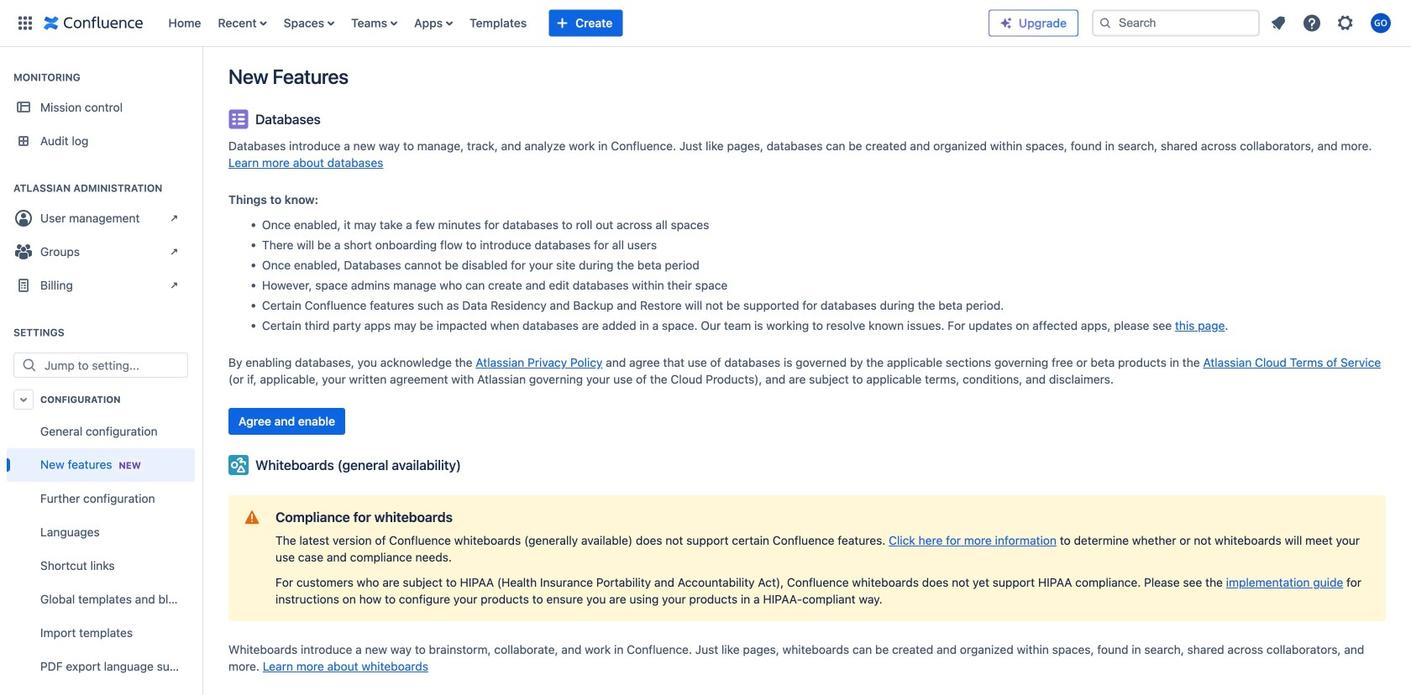 Task type: vqa. For each thing, say whether or not it's contained in the screenshot.
banner
yes



Task type: describe. For each thing, give the bounding box(es) containing it.
appswitcher icon image
[[15, 13, 35, 33]]

your profile and preferences image
[[1371, 13, 1391, 33]]

Search field
[[1092, 10, 1260, 37]]

help icon image
[[1302, 13, 1322, 33]]

search image
[[1099, 16, 1112, 30]]



Task type: locate. For each thing, give the bounding box(es) containing it.
premium image
[[1000, 16, 1013, 30]]

list
[[160, 0, 989, 47], [1264, 8, 1401, 38]]

1 horizontal spatial list
[[1264, 8, 1401, 38]]

list for appswitcher icon
[[160, 0, 989, 47]]

global element
[[10, 0, 989, 47]]

settings icon image
[[1336, 13, 1356, 33]]

banner
[[0, 0, 1411, 47]]

Settings Search field
[[39, 354, 187, 377]]

collapse sidebar image
[[183, 55, 220, 89]]

notification icon image
[[1269, 13, 1289, 33]]

None search field
[[1092, 10, 1260, 37]]

0 horizontal spatial list
[[160, 0, 989, 47]]

list for premium image
[[1264, 8, 1401, 38]]

confluence image
[[44, 13, 143, 33], [44, 13, 143, 33]]

region
[[7, 415, 195, 696]]



